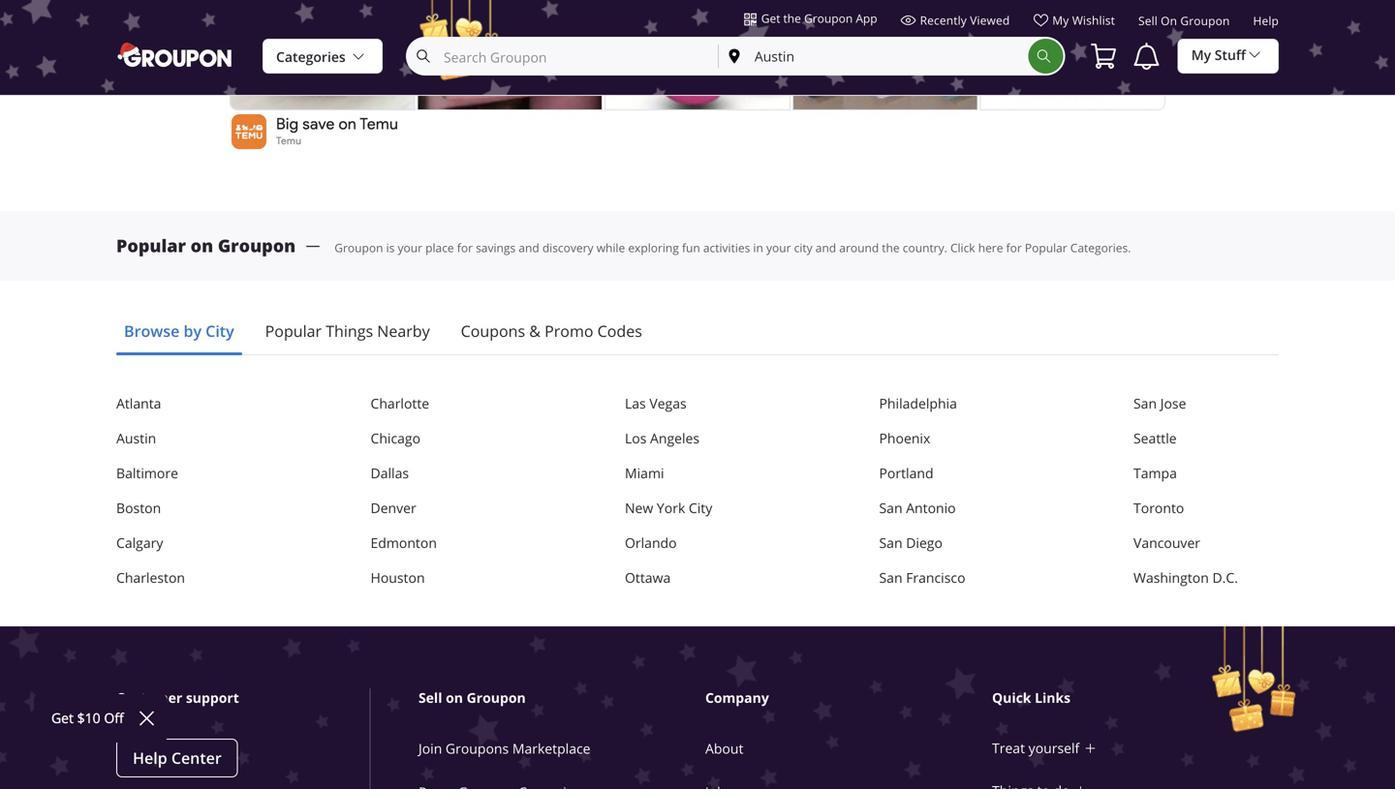 Task type: describe. For each thing, give the bounding box(es) containing it.
san for san antonio
[[879, 500, 902, 518]]

portland
[[879, 465, 933, 483]]

edmonton link
[[371, 534, 516, 553]]

on for sell on groupon heading
[[446, 689, 463, 708]]

here
[[978, 240, 1003, 256]]

san diego link
[[879, 534, 1024, 553]]

fun
[[682, 240, 700, 256]]

baltimore link
[[116, 464, 262, 484]]

orlando
[[625, 534, 677, 552]]

new
[[625, 500, 653, 518]]

recently viewed
[[920, 13, 1010, 28]]

center
[[171, 748, 222, 769]]

miami link
[[625, 464, 770, 484]]

click
[[950, 240, 975, 256]]

help for help center
[[133, 748, 167, 769]]

place
[[425, 240, 454, 256]]

my wishlist link
[[1033, 13, 1115, 36]]

support
[[186, 689, 239, 708]]

sell on groupon for "sell on groupon" link
[[1138, 13, 1230, 29]]

notifications inbox image
[[1131, 41, 1162, 72]]

yourself
[[1028, 740, 1079, 758]]

wishlist
[[1072, 13, 1115, 28]]

las
[[625, 395, 646, 413]]

vancouver
[[1133, 534, 1200, 552]]

san jose
[[1133, 395, 1186, 413]]

in
[[753, 240, 763, 256]]

d.c.
[[1212, 569, 1238, 587]]

los
[[625, 430, 647, 448]]

groupon for popular on groupon heading
[[218, 234, 296, 258]]

customer
[[116, 689, 182, 708]]

denver link
[[371, 499, 516, 518]]

the inside get the groupon app button
[[783, 11, 801, 26]]

groupon inside button
[[804, 11, 853, 26]]

quick links heading
[[992, 689, 1283, 708]]

charleston link
[[116, 569, 262, 588]]

help center link
[[116, 739, 238, 778]]

san antonio link
[[879, 499, 1024, 518]]

washington d.c. link
[[1133, 569, 1279, 588]]

help for 'help' link
[[1253, 13, 1279, 29]]

categories
[[276, 48, 346, 66]]

1 and from the left
[[519, 240, 539, 256]]

austin link
[[116, 429, 262, 449]]

francisco
[[906, 569, 965, 587]]

sell on groupon link
[[1138, 13, 1230, 36]]

country.
[[903, 240, 947, 256]]

denver
[[371, 500, 416, 518]]

join
[[418, 740, 442, 758]]

2 your from the left
[[766, 240, 791, 256]]

advertisement region
[[228, 0, 1167, 153]]

antonio
[[906, 500, 956, 518]]

phoenix
[[879, 430, 930, 448]]

categories button
[[263, 39, 383, 75]]

categories.
[[1070, 240, 1131, 256]]

company
[[705, 689, 769, 708]]

baltimore
[[116, 465, 178, 483]]

groupons
[[446, 740, 509, 758]]

2 horizontal spatial popular
[[1025, 240, 1067, 256]]

atlanta
[[116, 395, 161, 413]]

popular things nearby
[[265, 321, 430, 342]]

while
[[596, 240, 625, 256]]

discovery
[[542, 240, 593, 256]]

search image
[[1036, 48, 1052, 64]]

promo
[[545, 321, 593, 342]]

calgary
[[116, 534, 163, 552]]

new york city
[[625, 500, 712, 518]]

calgary link
[[116, 534, 262, 553]]

quick links
[[992, 689, 1071, 708]]

ottawa link
[[625, 569, 770, 588]]

houston
[[371, 569, 425, 587]]

san diego
[[879, 534, 943, 552]]

toronto
[[1133, 500, 1184, 518]]

sell for "sell on groupon" link
[[1138, 13, 1158, 29]]

my for my wishlist
[[1052, 13, 1069, 28]]

new york city link
[[625, 499, 770, 518]]

join groupons marketplace
[[418, 740, 590, 758]]

philadelphia link
[[879, 394, 1024, 414]]

marketplace
[[512, 740, 590, 758]]

2 and from the left
[[815, 240, 836, 256]]

edmonton
[[371, 534, 437, 552]]

get the groupon app button
[[744, 10, 877, 27]]

around
[[839, 240, 879, 256]]

toronto link
[[1133, 499, 1279, 518]]

jose
[[1160, 395, 1186, 413]]

tampa link
[[1133, 464, 1279, 484]]

help link
[[1253, 13, 1279, 36]]

popular for popular things nearby
[[265, 321, 322, 342]]

san for san diego
[[879, 534, 902, 552]]

ottawa
[[625, 569, 671, 587]]

recently
[[920, 13, 967, 28]]

viewed
[[970, 13, 1010, 28]]

boston
[[116, 500, 161, 518]]

groupon for "sell on groupon" link
[[1180, 13, 1230, 29]]

company heading
[[705, 689, 996, 708]]

browse by city
[[124, 321, 234, 342]]

san francisco link
[[879, 569, 1024, 588]]

dallas link
[[371, 464, 516, 484]]

groupon image
[[116, 41, 235, 68]]

coupons
[[461, 321, 525, 342]]

&
[[529, 321, 541, 342]]

los angeles
[[625, 430, 700, 448]]

orlando link
[[625, 534, 770, 553]]

san for san jose
[[1133, 395, 1157, 413]]

customer support heading
[[116, 689, 370, 708]]

nearby
[[377, 321, 430, 342]]



Task type: vqa. For each thing, say whether or not it's contained in the screenshot.
"here"
yes



Task type: locate. For each thing, give the bounding box(es) containing it.
1 your from the left
[[398, 240, 422, 256]]

1 horizontal spatial popular
[[265, 321, 322, 342]]

customer support
[[116, 689, 239, 708]]

boston link
[[116, 499, 262, 518]]

your right is
[[398, 240, 422, 256]]

0 vertical spatial sell
[[1138, 13, 1158, 29]]

groupon for sell on groupon heading
[[467, 689, 526, 708]]

1 vertical spatial help
[[133, 748, 167, 769]]

0 vertical spatial city
[[206, 321, 234, 342]]

2 for from the left
[[1006, 240, 1022, 256]]

san jose link
[[1133, 394, 1279, 414]]

the right around
[[882, 240, 900, 256]]

my left wishlist
[[1052, 13, 1069, 28]]

0 vertical spatial my
[[1052, 13, 1069, 28]]

on inside sell on groupon heading
[[446, 689, 463, 708]]

1 horizontal spatial help
[[1253, 13, 1279, 29]]

0 horizontal spatial help
[[133, 748, 167, 769]]

on up notifications inbox image
[[1161, 13, 1177, 29]]

sell inside heading
[[418, 689, 442, 708]]

portland link
[[879, 464, 1024, 484]]

0 horizontal spatial my
[[1052, 13, 1069, 28]]

search element
[[1029, 39, 1063, 74]]

popular
[[116, 234, 186, 258], [1025, 240, 1067, 256], [265, 321, 322, 342]]

sell
[[1138, 13, 1158, 29], [418, 689, 442, 708]]

0 horizontal spatial the
[[783, 11, 801, 26]]

Search Groupon search field
[[406, 37, 1065, 76], [408, 39, 718, 74]]

1 horizontal spatial sell
[[1138, 13, 1158, 29]]

1 vertical spatial the
[[882, 240, 900, 256]]

sell on groupon inside heading
[[418, 689, 526, 708]]

angeles
[[650, 430, 700, 448]]

popular up browse
[[116, 234, 186, 258]]

1 horizontal spatial on
[[446, 689, 463, 708]]

by
[[184, 321, 202, 342]]

0 horizontal spatial and
[[519, 240, 539, 256]]

0 vertical spatial help
[[1253, 13, 1279, 29]]

chicago
[[371, 430, 420, 448]]

popular on groupon heading
[[116, 234, 296, 258]]

on for "sell on groupon" link
[[1161, 13, 1177, 29]]

for right place
[[457, 240, 473, 256]]

1 horizontal spatial for
[[1006, 240, 1022, 256]]

sell on groupon
[[1138, 13, 1230, 29], [418, 689, 526, 708]]

city
[[794, 240, 812, 256]]

groupon is your place for savings and discovery while exploring fun activities in your city and around the country. click here for popular categories.
[[334, 240, 1131, 256]]

0 horizontal spatial sell
[[418, 689, 442, 708]]

sell for sell on groupon heading
[[418, 689, 442, 708]]

app
[[856, 11, 877, 26]]

seattle
[[1133, 430, 1177, 448]]

activities
[[703, 240, 750, 256]]

the right get
[[783, 11, 801, 26]]

your
[[398, 240, 422, 256], [766, 240, 791, 256]]

vegas
[[649, 395, 687, 413]]

0 vertical spatial sell on groupon
[[1138, 13, 1230, 29]]

austin
[[116, 430, 156, 448]]

city for new york city
[[689, 500, 712, 518]]

dallas
[[371, 465, 409, 483]]

atlanta link
[[116, 394, 262, 414]]

help up the my stuff button on the top
[[1253, 13, 1279, 29]]

charlotte
[[371, 395, 429, 413]]

for right here
[[1006, 240, 1022, 256]]

savings
[[476, 240, 516, 256]]

1 vertical spatial city
[[689, 500, 712, 518]]

1 vertical spatial sell
[[418, 689, 442, 708]]

0 horizontal spatial popular
[[116, 234, 186, 258]]

0 horizontal spatial city
[[206, 321, 234, 342]]

san left jose
[[1133, 395, 1157, 413]]

sell up join at bottom left
[[418, 689, 442, 708]]

on for popular on groupon heading
[[190, 234, 213, 258]]

my for my stuff
[[1191, 46, 1211, 64]]

san down portland
[[879, 500, 902, 518]]

0 horizontal spatial your
[[398, 240, 422, 256]]

las vegas
[[625, 395, 687, 413]]

my
[[1052, 13, 1069, 28], [1191, 46, 1211, 64]]

city right the york
[[689, 500, 712, 518]]

stuff
[[1215, 46, 1246, 64]]

and right city
[[815, 240, 836, 256]]

recently viewed link
[[901, 13, 1010, 36]]

groupon
[[804, 11, 853, 26], [1180, 13, 1230, 29], [218, 234, 296, 258], [334, 240, 383, 256], [467, 689, 526, 708]]

san
[[1133, 395, 1157, 413], [879, 500, 902, 518], [879, 534, 902, 552], [879, 569, 902, 587]]

san for san francisco
[[879, 569, 902, 587]]

1 for from the left
[[457, 240, 473, 256]]

york
[[657, 500, 685, 518]]

the
[[783, 11, 801, 26], [882, 240, 900, 256]]

2 vertical spatial on
[[446, 689, 463, 708]]

popular for popular on groupon
[[116, 234, 186, 258]]

1 horizontal spatial and
[[815, 240, 836, 256]]

treat yourself
[[992, 740, 1079, 758]]

sell on groupon up groupons
[[418, 689, 526, 708]]

0 horizontal spatial on
[[190, 234, 213, 258]]

things
[[326, 321, 373, 342]]

vancouver link
[[1133, 534, 1279, 553]]

los angeles link
[[625, 429, 770, 449]]

exploring
[[628, 240, 679, 256]]

my stuff button
[[1178, 38, 1279, 74]]

miami
[[625, 465, 664, 483]]

seattle link
[[1133, 429, 1279, 449]]

about
[[705, 740, 743, 758]]

city
[[206, 321, 234, 342], [689, 500, 712, 518]]

2 horizontal spatial on
[[1161, 13, 1177, 29]]

1 horizontal spatial the
[[882, 240, 900, 256]]

popular on groupon
[[116, 234, 296, 258]]

my inside button
[[1191, 46, 1211, 64]]

1 horizontal spatial city
[[689, 500, 712, 518]]

1 horizontal spatial my
[[1191, 46, 1211, 64]]

links
[[1035, 689, 1071, 708]]

and right savings on the left of the page
[[519, 240, 539, 256]]

city for browse by city
[[206, 321, 234, 342]]

san antonio
[[879, 500, 956, 518]]

1 horizontal spatial sell on groupon
[[1138, 13, 1230, 29]]

my left stuff at top right
[[1191, 46, 1211, 64]]

help left center
[[133, 748, 167, 769]]

popular left things
[[265, 321, 322, 342]]

browse
[[124, 321, 180, 342]]

1 vertical spatial my
[[1191, 46, 1211, 64]]

on up by
[[190, 234, 213, 258]]

0 horizontal spatial for
[[457, 240, 473, 256]]

chicago link
[[371, 429, 516, 449]]

on up groupons
[[446, 689, 463, 708]]

washington
[[1133, 569, 1209, 587]]

your right in
[[766, 240, 791, 256]]

sell up notifications inbox image
[[1138, 13, 1158, 29]]

sell on groupon up my stuff
[[1138, 13, 1230, 29]]

philadelphia
[[879, 395, 957, 413]]

Austin search field
[[719, 39, 1029, 74]]

tampa
[[1133, 465, 1177, 483]]

1 horizontal spatial your
[[766, 240, 791, 256]]

0 vertical spatial on
[[1161, 13, 1177, 29]]

on inside "sell on groupon" link
[[1161, 13, 1177, 29]]

on
[[1161, 13, 1177, 29], [190, 234, 213, 258], [446, 689, 463, 708]]

phoenix link
[[879, 429, 1024, 449]]

charlotte link
[[371, 394, 516, 414]]

sell on groupon for sell on groupon heading
[[418, 689, 526, 708]]

my stuff
[[1191, 46, 1246, 64]]

popular left the categories. at right
[[1025, 240, 1067, 256]]

san francisco
[[879, 569, 965, 587]]

treat
[[992, 740, 1025, 758]]

san left the 'diego'
[[879, 534, 902, 552]]

for
[[457, 240, 473, 256], [1006, 240, 1022, 256]]

san down san diego
[[879, 569, 902, 587]]

city right by
[[206, 321, 234, 342]]

diego
[[906, 534, 943, 552]]

1 vertical spatial on
[[190, 234, 213, 258]]

0 vertical spatial the
[[783, 11, 801, 26]]

1 vertical spatial sell on groupon
[[418, 689, 526, 708]]

is
[[386, 240, 395, 256]]

coupons & promo codes
[[461, 321, 642, 342]]

sell on groupon heading
[[418, 689, 709, 708]]

codes
[[597, 321, 642, 342]]

0 horizontal spatial sell on groupon
[[418, 689, 526, 708]]

groupon inside heading
[[467, 689, 526, 708]]



